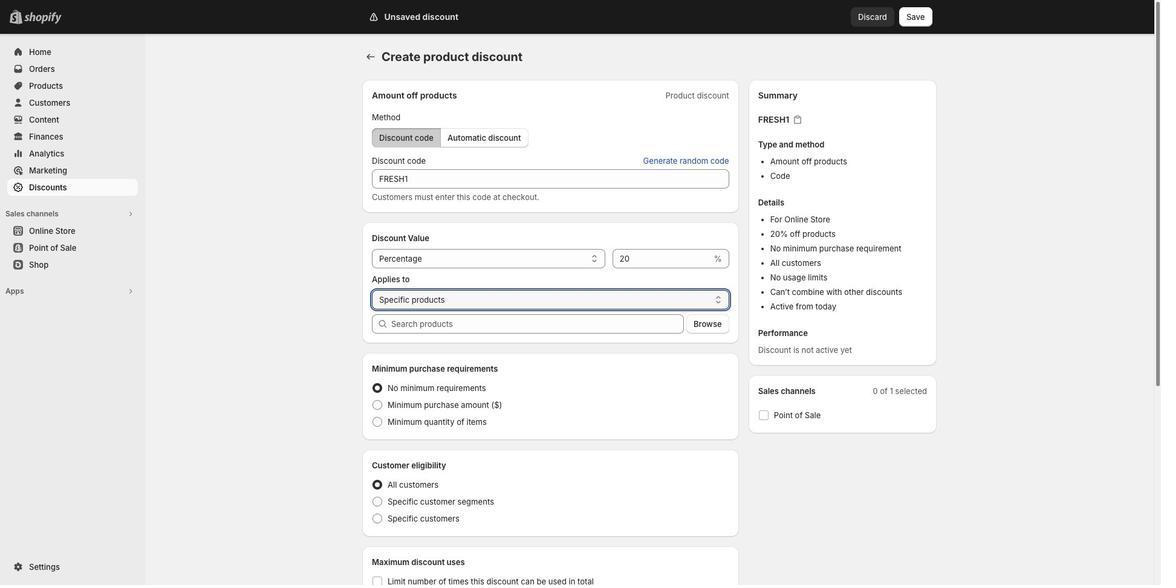 Task type: describe. For each thing, give the bounding box(es) containing it.
Search products text field
[[391, 315, 684, 334]]



Task type: vqa. For each thing, say whether or not it's contained in the screenshot.
search countries Text Field
no



Task type: locate. For each thing, give the bounding box(es) containing it.
None text field
[[372, 169, 729, 189], [613, 249, 712, 269], [372, 169, 729, 189], [613, 249, 712, 269]]

shopify image
[[24, 12, 62, 24]]



